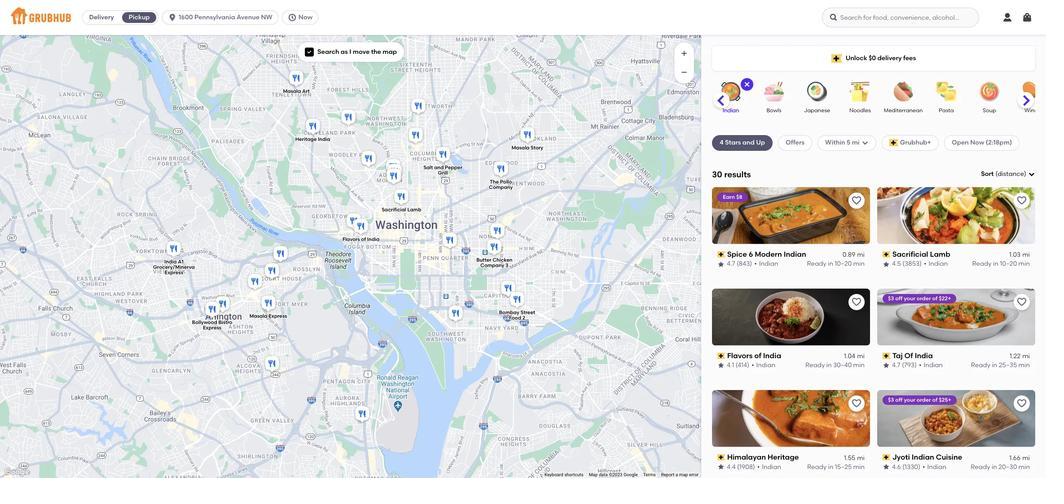 Task type: locate. For each thing, give the bounding box(es) containing it.
0 horizontal spatial sacrificial
[[382, 207, 407, 213]]

0 vertical spatial your
[[905, 295, 916, 302]]

indian down 'jyoti indian cuisine'
[[928, 463, 947, 471]]

ready in 30–40 min
[[806, 362, 865, 369]]

0 horizontal spatial map
[[383, 48, 397, 56]]

sundara indian restaurant image
[[272, 245, 290, 264]]

0 vertical spatial off
[[896, 295, 903, 302]]

sacrificial up (3853)
[[893, 250, 929, 259]]

flavors
[[343, 236, 360, 242], [728, 352, 753, 360]]

2 $3 from the top
[[889, 397, 895, 403]]

0 horizontal spatial and
[[434, 165, 444, 170]]

masala art image
[[288, 69, 306, 89], [447, 304, 465, 324]]

1 horizontal spatial heritage
[[768, 453, 800, 462]]

mi right the 1.66
[[1023, 454, 1031, 462]]

butter chicken company 3
[[477, 257, 513, 268]]

now right nw
[[299, 13, 313, 21]]

butter chicken company 3 image
[[486, 238, 504, 258]]

1 horizontal spatial 4.7
[[893, 362, 901, 369]]

0 vertical spatial lamb
[[408, 207, 422, 213]]

min down 1.04 mi
[[854, 362, 865, 369]]

0 horizontal spatial 10–20
[[835, 260, 852, 268]]

1 vertical spatial 4.7
[[893, 362, 901, 369]]

indian down himalayan heritage
[[763, 463, 782, 471]]

indian for taj
[[924, 362, 944, 369]]

• right '(793)'
[[920, 362, 922, 369]]

mi right the 5
[[853, 139, 860, 147]]

bombay
[[500, 310, 520, 316]]

masala for masala express bollywood bistro express
[[250, 313, 268, 319]]

(2:18pm)
[[987, 139, 1013, 147]]

10–20 down 1.03
[[1001, 260, 1018, 268]]

order left $22+
[[917, 295, 932, 302]]

masala down spice kraft indian bistro - clarendon 'icon'
[[250, 313, 268, 319]]

flavors up "4.1 (414)"
[[728, 352, 753, 360]]

ready in 20–30 min
[[972, 463, 1031, 471]]

• down 'jyoti indian cuisine'
[[923, 463, 926, 471]]

• for of
[[920, 362, 922, 369]]

• indian down himalayan heritage
[[758, 463, 782, 471]]

1.22
[[1010, 353, 1021, 360]]

1 vertical spatial grubhub plus flag logo image
[[890, 139, 899, 147]]

company down the pollo company image
[[489, 184, 513, 190]]

1.55 mi
[[845, 454, 865, 462]]

star icon image for sacrificial lamb
[[883, 261, 891, 268]]

1 horizontal spatial 10–20
[[1001, 260, 1018, 268]]

1.66 mi
[[1010, 454, 1031, 462]]

indian right modern
[[784, 250, 807, 259]]

wings
[[1025, 107, 1041, 114]]

4.1
[[727, 362, 735, 369]]

4.4
[[727, 463, 736, 471]]

salt and pepper grill image
[[434, 145, 452, 165]]

sacrificial lamb down vegz icon
[[382, 207, 422, 213]]

india inside india a1 grocery/minerva express
[[164, 259, 177, 265]]

1 off from the top
[[896, 295, 903, 302]]

map
[[383, 48, 397, 56], [680, 473, 689, 478]]

4.7 (843)
[[727, 260, 753, 268]]

flavors of india logo image
[[713, 289, 871, 346]]

sacrificial
[[382, 207, 407, 213], [893, 250, 929, 259]]

1 10–20 from the left
[[835, 260, 852, 268]]

30–40
[[834, 362, 852, 369]]

2 vertical spatial masala
[[250, 313, 268, 319]]

©2023
[[609, 473, 623, 478]]

ready in 10–20 min for sacrificial lamb
[[973, 260, 1031, 268]]

your for of
[[905, 295, 916, 302]]

• indian down taj of india
[[920, 362, 944, 369]]

svg image inside field
[[1029, 171, 1036, 178]]

svg image inside the 1600 pennsylvania avenue nw button
[[168, 13, 177, 22]]

taj
[[893, 352, 903, 360]]

(1330)
[[903, 463, 921, 471]]

indian image
[[716, 82, 747, 102]]

2 your from the top
[[905, 397, 916, 403]]

indian
[[723, 107, 740, 114], [784, 250, 807, 259], [760, 260, 779, 268], [929, 260, 949, 268], [757, 362, 776, 369], [924, 362, 944, 369], [912, 453, 935, 462], [763, 463, 782, 471], [928, 463, 947, 471]]

0 vertical spatial masala art image
[[288, 69, 306, 89]]

the
[[371, 48, 381, 56]]

2 order from the top
[[917, 397, 932, 403]]

1 vertical spatial and
[[434, 165, 444, 170]]

1 vertical spatial your
[[905, 397, 916, 403]]

star icon image
[[718, 261, 725, 268], [883, 261, 891, 268], [718, 362, 725, 370], [883, 362, 891, 370], [718, 464, 725, 471], [883, 464, 891, 471]]

search
[[318, 48, 339, 56]]

indian for jyoti
[[928, 463, 947, 471]]

min for himalayan heritage
[[854, 463, 865, 471]]

$3 for jyoti
[[889, 397, 895, 403]]

2 horizontal spatial express
[[269, 313, 287, 319]]

0 horizontal spatial now
[[299, 13, 313, 21]]

1 ready in 10–20 min from the left
[[808, 260, 865, 268]]

0 vertical spatial now
[[299, 13, 313, 21]]

1 your from the top
[[905, 295, 916, 302]]

mi for himalayan heritage
[[858, 454, 865, 462]]

(
[[996, 170, 998, 178]]

min down 1.03 mi
[[1019, 260, 1031, 268]]

of inside map region
[[361, 236, 366, 242]]

mi for taj of india
[[1023, 353, 1031, 360]]

0 horizontal spatial heritage
[[296, 136, 317, 142]]

•
[[755, 260, 757, 268], [925, 260, 927, 268], [752, 362, 755, 369], [920, 362, 922, 369], [758, 463, 760, 471], [923, 463, 926, 471]]

star icon image left 4.4
[[718, 464, 725, 471]]

• for 6
[[755, 260, 757, 268]]

ready in 10–20 min down 0.89
[[808, 260, 865, 268]]

1 horizontal spatial lamb
[[931, 250, 951, 259]]

min for jyoti indian cuisine
[[1019, 463, 1031, 471]]

save this restaurant image
[[1017, 195, 1028, 206]]

jyoti
[[893, 453, 911, 462]]

indian right (414)
[[757, 362, 776, 369]]

indian down modern
[[760, 260, 779, 268]]

min for flavors of india
[[854, 362, 865, 369]]

star icon image left the 4.7 (843)
[[718, 261, 725, 268]]

urban tandoor image
[[214, 295, 232, 315]]

sacrificial lamb image
[[393, 188, 411, 207]]

masala left story
[[512, 145, 530, 151]]

order for of
[[917, 295, 932, 302]]

error
[[690, 473, 699, 478]]

10–20 for spice 6 modern indian
[[835, 260, 852, 268]]

bistro
[[219, 320, 232, 326]]

None field
[[982, 170, 1036, 179]]

india
[[318, 136, 330, 142], [367, 236, 380, 242], [164, 259, 177, 265], [764, 352, 782, 360], [916, 352, 934, 360]]

ready in 10–20 min
[[808, 260, 865, 268], [973, 260, 1031, 268]]

0 horizontal spatial flavors
[[343, 236, 360, 242]]

1 horizontal spatial now
[[971, 139, 985, 147]]

star icon image left "4.1"
[[718, 362, 725, 370]]

1 horizontal spatial masala art image
[[447, 304, 465, 324]]

4.7 down taj
[[893, 362, 901, 369]]

taj of india logo image
[[878, 289, 1036, 346]]

• indian for indian
[[923, 463, 947, 471]]

1 vertical spatial now
[[971, 139, 985, 147]]

1600 pennsylvania avenue nw button
[[162, 10, 282, 25]]

1 vertical spatial sacrificial
[[893, 250, 929, 259]]

main navigation navigation
[[0, 0, 1047, 35]]

1 vertical spatial sacrificial lamb
[[893, 250, 951, 259]]

2
[[523, 315, 526, 321]]

express
[[165, 270, 183, 276], [269, 313, 287, 319], [203, 325, 222, 331]]

star icon image left 4.7 (793)
[[883, 362, 891, 370]]

fees
[[904, 54, 917, 62]]

• right (3853)
[[925, 260, 927, 268]]

2 horizontal spatial masala
[[512, 145, 530, 151]]

• for indian
[[923, 463, 926, 471]]

mi
[[853, 139, 860, 147], [858, 251, 865, 259], [1023, 251, 1031, 259], [858, 353, 865, 360], [1023, 353, 1031, 360], [858, 454, 865, 462], [1023, 454, 1031, 462]]

bollywood bistro express image
[[204, 300, 222, 320]]

svg image
[[288, 13, 297, 22], [830, 13, 839, 22], [744, 81, 751, 88], [862, 139, 869, 147]]

keyboard shortcuts button
[[545, 472, 584, 479]]

4.5
[[893, 260, 902, 268]]

sacrificial down vegz icon
[[382, 207, 407, 213]]

indian for sacrificial
[[929, 260, 949, 268]]

masala for masala art
[[283, 88, 301, 94]]

1 horizontal spatial masala
[[283, 88, 301, 94]]

heritage india image
[[304, 117, 322, 137]]

• indian right (414)
[[752, 362, 776, 369]]

bombay street food 2 image
[[509, 290, 527, 310]]

your down '(793)'
[[905, 397, 916, 403]]

2 vertical spatial express
[[203, 325, 222, 331]]

of
[[361, 236, 366, 242], [933, 295, 938, 302], [755, 352, 762, 360], [933, 397, 938, 403]]

grocery/minerva
[[153, 264, 195, 270]]

0 horizontal spatial 4.7
[[727, 260, 736, 268]]

10–20 down 0.89
[[835, 260, 852, 268]]

4.6 (1330)
[[893, 463, 921, 471]]

2 10–20 from the left
[[1001, 260, 1018, 268]]

star icon image for jyoti indian cuisine
[[883, 464, 891, 471]]

1 order from the top
[[917, 295, 932, 302]]

delhi dhaba image
[[263, 262, 281, 281]]

open
[[953, 139, 970, 147]]

search as i move the map
[[318, 48, 397, 56]]

save this restaurant button
[[849, 193, 865, 209], [1015, 193, 1031, 209], [849, 294, 865, 310], [1015, 294, 1031, 310], [849, 396, 865, 412], [1015, 396, 1031, 412]]

within 5 mi
[[826, 139, 860, 147]]

(1908)
[[738, 463, 756, 471]]

pasta
[[940, 107, 955, 114]]

0 vertical spatial $3
[[889, 295, 895, 302]]

a1
[[178, 259, 184, 265]]

heritage india masala story
[[296, 136, 544, 151]]

0 vertical spatial flavors
[[343, 236, 360, 242]]

subscription pass image for himalayan heritage
[[718, 455, 726, 461]]

ready for flavors of india
[[806, 362, 825, 369]]

subscription pass image
[[883, 252, 891, 258]]

mi right 1.22
[[1023, 353, 1031, 360]]

$3 down 4.7 (793)
[[889, 397, 895, 403]]

noodles image
[[845, 82, 877, 102]]

grubhub plus flag logo image
[[832, 54, 843, 63], [890, 139, 899, 147]]

mi right 1.55
[[858, 454, 865, 462]]

2 ready in 10–20 min from the left
[[973, 260, 1031, 268]]

0 horizontal spatial sacrificial lamb
[[382, 207, 422, 213]]

0 vertical spatial and
[[743, 139, 755, 147]]

express down delhi dhaba image
[[269, 313, 287, 319]]

4.1 (414)
[[727, 362, 750, 369]]

grubhub plus flag logo image left grubhub+
[[890, 139, 899, 147]]

0 vertical spatial flavors of india
[[343, 236, 380, 242]]

japanese image
[[802, 82, 833, 102]]

• indian for of
[[920, 362, 944, 369]]

report a map error link
[[662, 473, 699, 478]]

0 vertical spatial grubhub plus flag logo image
[[832, 54, 843, 63]]

subscription pass image for flavors of india
[[718, 353, 726, 359]]

• indian right (3853)
[[925, 260, 949, 268]]

shortcuts
[[565, 473, 584, 478]]

off down 4.5
[[896, 295, 903, 302]]

min
[[854, 260, 865, 268], [1019, 260, 1031, 268], [854, 362, 865, 369], [1019, 362, 1031, 369], [854, 463, 865, 471], [1019, 463, 1031, 471]]

1 vertical spatial flavors
[[728, 352, 753, 360]]

1 vertical spatial order
[[917, 397, 932, 403]]

vegz image
[[385, 167, 403, 187]]

1 horizontal spatial flavors
[[728, 352, 753, 360]]

grubhub plus flag logo image left the unlock
[[832, 54, 843, 63]]

company left 3
[[481, 263, 505, 268]]

express down a1
[[165, 270, 183, 276]]

0 vertical spatial 4.7
[[727, 260, 736, 268]]

1600
[[179, 13, 193, 21]]

off down 4.7 (793)
[[896, 397, 903, 403]]

map right a
[[680, 473, 689, 478]]

1 horizontal spatial ready in 10–20 min
[[973, 260, 1031, 268]]

cuisine
[[937, 453, 963, 462]]

sacrificial lamb up (3853)
[[893, 250, 951, 259]]

• down himalayan heritage
[[758, 463, 760, 471]]

ready in 10–20 min down 1.03
[[973, 260, 1031, 268]]

min down 1.66 mi
[[1019, 463, 1031, 471]]

star icon image left 4.6
[[883, 464, 891, 471]]

1 horizontal spatial map
[[680, 473, 689, 478]]

distance
[[998, 170, 1025, 178]]

star icon image down subscription pass icon
[[883, 261, 891, 268]]

sort
[[982, 170, 995, 178]]

lamb
[[408, 207, 422, 213], [931, 250, 951, 259]]

ready for spice 6 modern indian
[[808, 260, 827, 268]]

your down (3853)
[[905, 295, 916, 302]]

mi for jyoti indian cuisine
[[1023, 454, 1031, 462]]

0 horizontal spatial lamb
[[408, 207, 422, 213]]

$22+
[[940, 295, 952, 302]]

in for spice 6 modern indian
[[829, 260, 834, 268]]

heritage
[[296, 136, 317, 142], [768, 453, 800, 462]]

1 horizontal spatial flavors of india
[[728, 352, 782, 360]]

mi for sacrificial lamb
[[1023, 251, 1031, 259]]

bollywood
[[192, 320, 217, 326]]

your
[[905, 295, 916, 302], [905, 397, 916, 403]]

save this restaurant image
[[852, 195, 863, 206], [852, 297, 863, 308], [1017, 297, 1028, 308], [852, 398, 863, 409], [1017, 398, 1028, 409]]

4.5 (3853)
[[893, 260, 922, 268]]

in for himalayan heritage
[[829, 463, 834, 471]]

story
[[531, 145, 544, 151]]

subscription pass image for jyoti indian cuisine
[[883, 455, 891, 461]]

• indian down 'jyoti indian cuisine'
[[923, 463, 947, 471]]

express down bollywood bistro express image
[[203, 325, 222, 331]]

in
[[829, 260, 834, 268], [994, 260, 999, 268], [827, 362, 832, 369], [993, 362, 998, 369], [829, 463, 834, 471], [992, 463, 998, 471]]

save this restaurant image for spice 6 modern indian
[[852, 195, 863, 206]]

indian right (3853)
[[929, 260, 949, 268]]

spice 6 modern indian logo image
[[713, 187, 871, 244]]

(793)
[[903, 362, 917, 369]]

1 $3 from the top
[[889, 295, 895, 302]]

delivery
[[89, 13, 114, 21]]

order left $25+ at the bottom right of the page
[[917, 397, 932, 403]]

map right the
[[383, 48, 397, 56]]

0 vertical spatial sacrificial lamb
[[382, 207, 422, 213]]

svg image inside now button
[[288, 13, 297, 22]]

minus icon image
[[680, 68, 689, 77]]

1 vertical spatial heritage
[[768, 453, 800, 462]]

spice 6 modern indian image
[[441, 231, 459, 251]]

map region
[[0, 0, 754, 479]]

(3853)
[[903, 260, 922, 268]]

1 vertical spatial flavors of india
[[728, 352, 782, 360]]

• for heritage
[[758, 463, 760, 471]]

star icon image for himalayan heritage
[[718, 464, 725, 471]]

and right salt
[[434, 165, 444, 170]]

sacrificial lamb logo image
[[878, 187, 1036, 244]]

5
[[847, 139, 851, 147]]

0 vertical spatial heritage
[[296, 136, 317, 142]]

10–20 for sacrificial lamb
[[1001, 260, 1018, 268]]

subscription pass image
[[718, 252, 726, 258], [718, 353, 726, 359], [883, 353, 891, 359], [718, 455, 726, 461], [883, 455, 891, 461]]

0 horizontal spatial ready in 10–20 min
[[808, 260, 865, 268]]

0 vertical spatial order
[[917, 295, 932, 302]]

ready in 15–25 min
[[808, 463, 865, 471]]

mi right 1.04
[[858, 353, 865, 360]]

ready
[[808, 260, 827, 268], [973, 260, 992, 268], [806, 362, 825, 369], [972, 362, 991, 369], [808, 463, 827, 471], [972, 463, 991, 471]]

2 off from the top
[[896, 397, 903, 403]]

1 horizontal spatial grubhub plus flag logo image
[[890, 139, 899, 147]]

indian down taj of india
[[924, 362, 944, 369]]

mi right 1.03
[[1023, 251, 1031, 259]]

1600 pennsylvania avenue nw
[[179, 13, 273, 21]]

pasta image
[[931, 82, 963, 102]]

1 vertical spatial masala art image
[[447, 304, 465, 324]]

lamb inside map region
[[408, 207, 422, 213]]

report
[[662, 473, 675, 478]]

0 horizontal spatial flavors of india
[[343, 236, 380, 242]]

ready in 10–20 min for spice 6 modern indian
[[808, 260, 865, 268]]

mi right 0.89
[[858, 251, 865, 259]]

within
[[826, 139, 846, 147]]

0 horizontal spatial express
[[165, 270, 183, 276]]

• right (843)
[[755, 260, 757, 268]]

0 vertical spatial sacrificial
[[382, 207, 407, 213]]

0 vertical spatial company
[[489, 184, 513, 190]]

mediterranean image
[[888, 82, 920, 102]]

now button
[[282, 10, 322, 25]]

0 vertical spatial express
[[165, 270, 183, 276]]

salt and pepper grill ii image
[[410, 97, 428, 117]]

masala left the art
[[283, 88, 301, 94]]

1 vertical spatial company
[[481, 263, 505, 268]]

1 vertical spatial masala
[[512, 145, 530, 151]]

rajaji indian cuisine image
[[360, 149, 378, 169]]

• indian down spice 6 modern indian
[[755, 260, 779, 268]]

sacrificial lamb inside map region
[[382, 207, 422, 213]]

flavors of india down taj of india image
[[343, 236, 380, 242]]

ready in 25–35 min
[[972, 362, 1031, 369]]

0 horizontal spatial masala
[[250, 313, 268, 319]]

1 horizontal spatial express
[[203, 325, 222, 331]]

bombay street food image
[[407, 126, 425, 146]]

1.66
[[1010, 454, 1021, 462]]

flavors down taj of india image
[[343, 236, 360, 242]]

0 vertical spatial masala
[[283, 88, 301, 94]]

now right the open
[[971, 139, 985, 147]]

1 vertical spatial off
[[896, 397, 903, 403]]

4.7 down spice
[[727, 260, 736, 268]]

• right (414)
[[752, 362, 755, 369]]

flavors of india up (414)
[[728, 352, 782, 360]]

and left up
[[743, 139, 755, 147]]

svg image
[[1003, 12, 1014, 23], [1023, 12, 1033, 23], [168, 13, 177, 22], [307, 49, 312, 55], [1029, 171, 1036, 178]]

0 horizontal spatial grubhub plus flag logo image
[[832, 54, 843, 63]]

$3 down 4.5
[[889, 295, 895, 302]]

1 horizontal spatial and
[[743, 139, 755, 147]]

masala inside masala express bollywood bistro express
[[250, 313, 268, 319]]

1 vertical spatial $3
[[889, 397, 895, 403]]

unlock $0 delivery fees
[[846, 54, 917, 62]]

min down 1.22 mi
[[1019, 362, 1031, 369]]

min down "1.55 mi"
[[854, 463, 865, 471]]

min down 0.89 mi
[[854, 260, 865, 268]]



Task type: describe. For each thing, give the bounding box(es) containing it.
masala express image
[[260, 294, 278, 314]]

soup
[[984, 107, 997, 114]]

spice 6 modern indian
[[728, 250, 807, 259]]

1.55
[[845, 454, 856, 462]]

masala art
[[283, 88, 310, 94]]

taj of india image
[[345, 212, 363, 232]]

flavors of india image
[[352, 217, 370, 237]]

offers
[[786, 139, 805, 147]]

$25+
[[940, 397, 952, 403]]

min for taj of india
[[1019, 362, 1031, 369]]

1.04 mi
[[845, 353, 865, 360]]

in for jyoti indian cuisine
[[992, 463, 998, 471]]

street
[[521, 310, 536, 316]]

kohinoor dhaba image
[[354, 405, 372, 425]]

pickup button
[[120, 10, 158, 25]]

pennsylvania
[[195, 13, 235, 21]]

subscription pass image for taj of india
[[883, 353, 891, 359]]

bowls
[[767, 107, 782, 114]]

0 vertical spatial map
[[383, 48, 397, 56]]

$3 for taj
[[889, 295, 895, 302]]

$0
[[869, 54, 877, 62]]

open now (2:18pm)
[[953, 139, 1013, 147]]

• for lamb
[[925, 260, 927, 268]]

spice
[[728, 250, 748, 259]]

of
[[905, 352, 914, 360]]

bombay street food 2
[[500, 310, 536, 321]]

company inside salt and pepper grill the pollo company
[[489, 184, 513, 190]]

in for flavors of india
[[827, 362, 832, 369]]

himalayan heritage
[[728, 453, 800, 462]]

the
[[490, 179, 499, 185]]

unlock
[[846, 54, 868, 62]]

flavors of india inside map region
[[343, 236, 380, 242]]

move
[[353, 48, 370, 56]]

india inside heritage india masala story
[[318, 136, 330, 142]]

google image
[[2, 467, 32, 479]]

noodles
[[850, 107, 872, 114]]

indian for himalayan
[[763, 463, 782, 471]]

google
[[624, 473, 638, 478]]

earn
[[723, 194, 736, 200]]

min for spice 6 modern indian
[[854, 260, 865, 268]]

bowls image
[[759, 82, 790, 102]]

delivery button
[[83, 10, 120, 25]]

salt
[[424, 165, 433, 170]]

indian for flavors
[[757, 362, 776, 369]]

save this restaurant image for jyoti indian cuisine
[[1017, 398, 1028, 409]]

20–30
[[999, 463, 1018, 471]]

$3 off your order of $25+
[[889, 397, 952, 403]]

• indian for of
[[752, 362, 776, 369]]

in for sacrificial lamb
[[994, 260, 999, 268]]

grubhub+
[[901, 139, 932, 147]]

himalayan heritage logo image
[[713, 390, 871, 447]]

i
[[350, 48, 352, 56]]

sacrificial inside map region
[[382, 207, 407, 213]]

1 vertical spatial map
[[680, 473, 689, 478]]

salt and pepper grill the pollo company
[[424, 165, 513, 190]]

spice kraft indian bistro - clarendon image
[[246, 272, 264, 292]]

jyoti indian cuisine image
[[385, 157, 403, 177]]

0 horizontal spatial masala art image
[[288, 69, 306, 89]]

grubhub plus flag logo image for grubhub+
[[890, 139, 899, 147]]

1 horizontal spatial sacrificial lamb
[[893, 250, 951, 259]]

off for jyoti
[[896, 397, 903, 403]]

masala story image
[[519, 126, 537, 145]]

$8
[[737, 194, 743, 200]]

star icon image for flavors of india
[[718, 362, 725, 370]]

your for indian
[[905, 397, 916, 403]]

india a1 grocery/minerva express
[[153, 259, 195, 276]]

chicken
[[493, 257, 513, 263]]

japanese
[[805, 107, 831, 114]]

indique image
[[340, 108, 358, 128]]

soup image
[[975, 82, 1006, 102]]

data
[[599, 473, 608, 478]]

map
[[589, 473, 598, 478]]

$3 off your order of $22+
[[889, 295, 952, 302]]

a
[[676, 473, 679, 478]]

mi for spice 6 modern indian
[[858, 251, 865, 259]]

and inside salt and pepper grill the pollo company
[[434, 165, 444, 170]]

30
[[713, 169, 723, 180]]

sort ( distance )
[[982, 170, 1027, 178]]

• indian for 6
[[755, 260, 779, 268]]

Search for food, convenience, alcohol... search field
[[823, 8, 980, 27]]

pickup
[[129, 13, 150, 21]]

up
[[757, 139, 766, 147]]

plus icon image
[[680, 49, 689, 58]]

heritage inside heritage india masala story
[[296, 136, 317, 142]]

flavors inside map region
[[343, 236, 360, 242]]

the pollo company image
[[492, 160, 510, 179]]

indian down 'indian' image
[[723, 107, 740, 114]]

25–35
[[1000, 362, 1018, 369]]

4
[[720, 139, 724, 147]]

star icon image for taj of india
[[883, 362, 891, 370]]

aatish on the hill image
[[500, 279, 518, 299]]

ready for himalayan heritage
[[808, 463, 827, 471]]

1.03 mi
[[1010, 251, 1031, 259]]

4.4 (1908)
[[727, 463, 756, 471]]

4.7 (793)
[[893, 362, 917, 369]]

30 results
[[713, 169, 752, 180]]

wings image
[[1018, 82, 1047, 102]]

map data ©2023 google
[[589, 473, 638, 478]]

none field containing sort
[[982, 170, 1036, 179]]

jyoti indian cuisine logo image
[[878, 390, 1036, 447]]

himalayan heritage image
[[386, 162, 404, 182]]

indian for spice
[[760, 260, 779, 268]]

earn $8
[[723, 194, 743, 200]]

min for sacrificial lamb
[[1019, 260, 1031, 268]]

ready for jyoti indian cuisine
[[972, 463, 991, 471]]

4 stars and up
[[720, 139, 766, 147]]

express inside india a1 grocery/minerva express
[[165, 270, 183, 276]]

grubhub plus flag logo image for unlock $0 delivery fees
[[832, 54, 843, 63]]

• indian for heritage
[[758, 463, 782, 471]]

india a1 grocery/minerva express image
[[165, 240, 183, 259]]

report a map error
[[662, 473, 699, 478]]

1.03
[[1010, 251, 1021, 259]]

company inside butter chicken company 3
[[481, 263, 505, 268]]

ready for sacrificial lamb
[[973, 260, 992, 268]]

terms link
[[644, 473, 656, 478]]

• for of
[[752, 362, 755, 369]]

delivery
[[878, 54, 902, 62]]

indigo image
[[489, 222, 507, 241]]

star icon image for spice 6 modern indian
[[718, 261, 725, 268]]

6
[[749, 250, 754, 259]]

jyoti indian cuisine
[[893, 453, 963, 462]]

save this restaurant image for taj of india
[[1017, 297, 1028, 308]]

ready for taj of india
[[972, 362, 991, 369]]

)
[[1025, 170, 1027, 178]]

as
[[341, 48, 348, 56]]

mi for flavors of india
[[858, 353, 865, 360]]

1 horizontal spatial sacrificial
[[893, 250, 929, 259]]

avenue
[[237, 13, 260, 21]]

off for taj
[[896, 295, 903, 302]]

keyboard shortcuts
[[545, 473, 584, 478]]

1 vertical spatial express
[[269, 313, 287, 319]]

taj of india
[[893, 352, 934, 360]]

1 vertical spatial lamb
[[931, 250, 951, 259]]

subscription pass image for spice 6 modern indian
[[718, 252, 726, 258]]

4.7 for spice 6 modern indian
[[727, 260, 736, 268]]

(843)
[[737, 260, 753, 268]]

order for indian
[[917, 397, 932, 403]]

art
[[302, 88, 310, 94]]

4.7 for taj of india
[[893, 362, 901, 369]]

1.22 mi
[[1010, 353, 1031, 360]]

now inside button
[[299, 13, 313, 21]]

masala inside heritage india masala story
[[512, 145, 530, 151]]

city kabob & curry house image
[[263, 355, 281, 374]]

in for taj of india
[[993, 362, 998, 369]]

pepper
[[445, 165, 463, 170]]

butter
[[477, 257, 492, 263]]

indian up (1330)
[[912, 453, 935, 462]]

(414)
[[736, 362, 750, 369]]

• indian for lamb
[[925, 260, 949, 268]]



Task type: vqa. For each thing, say whether or not it's contained in the screenshot.


